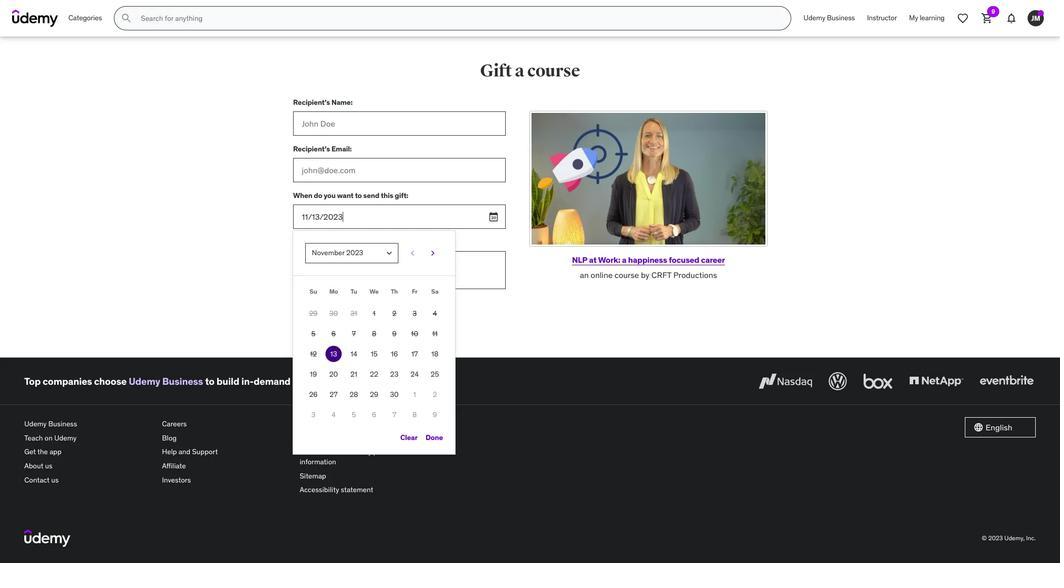 Task type: describe. For each thing, give the bounding box(es) containing it.
0 horizontal spatial career
[[293, 375, 321, 388]]

0 horizontal spatial 9
[[393, 329, 397, 338]]

crft
[[652, 270, 672, 280]]

you have alerts image
[[1039, 10, 1045, 16]]

©
[[983, 534, 988, 542]]

information
[[300, 458, 336, 467]]

an
[[580, 270, 589, 280]]

accessibility statement link
[[300, 483, 430, 497]]

companies
[[43, 375, 92, 388]]

by
[[642, 270, 650, 280]]

7 for bottommost 7 button
[[393, 410, 397, 419]]

sitemap
[[300, 472, 326, 481]]

13
[[330, 349, 337, 359]]

accessibility
[[300, 486, 339, 495]]

1 vertical spatial 7 button
[[385, 405, 405, 425]]

31
[[351, 309, 358, 318]]

2023
[[989, 534, 1004, 542]]

1 horizontal spatial career
[[702, 255, 726, 265]]

0 horizontal spatial 6
[[332, 329, 336, 338]]

wishlist image
[[958, 12, 970, 24]]

skills.
[[323, 375, 349, 388]]

nasdaq image
[[757, 371, 815, 393]]

affiliate link
[[162, 460, 292, 474]]

share
[[343, 448, 361, 457]]

Your Message (optional): text field
[[293, 251, 506, 289]]

16 button
[[385, 344, 405, 364]]

1 vertical spatial 2
[[433, 390, 437, 399]]

10 button
[[405, 324, 425, 344]]

happiness
[[629, 255, 668, 265]]

volkswagen image
[[827, 371, 850, 393]]

1 horizontal spatial 4 button
[[425, 304, 445, 324]]

0 horizontal spatial 8 button
[[364, 324, 385, 344]]

1 horizontal spatial 5 button
[[344, 405, 364, 425]]

su
[[310, 288, 317, 295]]

date picker dialog
[[293, 231, 455, 455]]

Recipient's Email: email field
[[293, 158, 506, 182]]

build
[[217, 375, 240, 388]]

in-
[[242, 375, 254, 388]]

name:
[[332, 98, 353, 107]]

24 button
[[405, 364, 425, 385]]

8 for the bottom 8 button
[[413, 410, 417, 419]]

1 vertical spatial 1 button
[[405, 385, 425, 405]]

done button
[[426, 429, 443, 447]]

recipient's for recipient's email:
[[293, 144, 330, 153]]

0 vertical spatial udemy business link
[[798, 6, 862, 30]]

demand
[[254, 375, 291, 388]]

sell
[[323, 448, 334, 457]]

1 horizontal spatial 5
[[352, 410, 356, 419]]

proceed to checkout button
[[354, 297, 445, 322]]

14
[[351, 349, 358, 359]]

12 button
[[303, 344, 324, 364]]

online
[[591, 270, 613, 280]]

next month image
[[428, 248, 438, 258]]

0 vertical spatial a
[[515, 60, 525, 82]]

inc.
[[1027, 534, 1037, 542]]

eventbrite image
[[978, 371, 1037, 393]]

0 vertical spatial to
[[355, 191, 362, 200]]

proceed
[[360, 304, 392, 314]]

gift a course
[[480, 60, 581, 82]]

get
[[24, 448, 36, 457]]

do
[[314, 191, 323, 200]]

1 vertical spatial 3 button
[[303, 405, 324, 425]]

sa
[[432, 288, 439, 295]]

9 link
[[976, 6, 1000, 30]]

want
[[337, 191, 354, 200]]

25
[[431, 370, 439, 379]]

my learning
[[910, 13, 945, 22]]

1 vertical spatial udemy business link
[[129, 375, 203, 388]]

an online course by crft productions
[[580, 270, 718, 280]]

20
[[330, 370, 338, 379]]

1 vertical spatial business
[[162, 375, 203, 388]]

gift:
[[395, 191, 409, 200]]

0 vertical spatial 6 button
[[324, 324, 344, 344]]

nlp
[[573, 255, 588, 265]]

0 horizontal spatial 2 button
[[385, 304, 405, 324]]

recipient's email:
[[293, 144, 352, 153]]

and
[[179, 448, 191, 457]]

20 button
[[324, 364, 344, 385]]

instructor link
[[862, 6, 904, 30]]

27
[[330, 390, 338, 399]]

18 button
[[425, 344, 445, 364]]

0 horizontal spatial 2
[[393, 309, 397, 318]]

17
[[412, 349, 418, 359]]

recipient's for recipient's name:
[[293, 98, 330, 107]]

16
[[391, 349, 398, 359]]

submit search image
[[121, 12, 133, 24]]

contact us link
[[24, 474, 154, 488]]

7 for the top 7 button
[[352, 329, 356, 338]]

1 vertical spatial 8 button
[[405, 405, 425, 425]]

8 for left 8 button
[[372, 329, 377, 338]]

on
[[45, 434, 53, 443]]

teach
[[24, 434, 43, 443]]

th
[[391, 288, 398, 295]]

learning
[[921, 13, 945, 22]]

nlp at work: a happiness focused career link
[[573, 255, 726, 265]]

english button
[[966, 418, 1037, 438]]

2 vertical spatial udemy business link
[[24, 418, 154, 432]]

19
[[310, 370, 317, 379]]

netapp image
[[908, 371, 966, 393]]

1 horizontal spatial 9
[[433, 410, 437, 419]]

udemy business teach on udemy get the app about us contact us
[[24, 420, 77, 485]]

or
[[335, 448, 342, 457]]

contact
[[24, 476, 50, 485]]

1 vertical spatial us
[[51, 476, 59, 485]]

1 vertical spatial 30 button
[[385, 385, 405, 405]]

affiliate
[[162, 462, 186, 471]]

1 vertical spatial 6 button
[[364, 405, 385, 425]]

When do you want to send this gift: text field
[[293, 205, 506, 229]]

course for online
[[615, 270, 640, 280]]

the
[[37, 448, 48, 457]]



Task type: locate. For each thing, give the bounding box(es) containing it.
1 vertical spatial course
[[615, 270, 640, 280]]

7 button up 14
[[344, 324, 364, 344]]

business for udemy business teach on udemy get the app about us contact us
[[48, 420, 77, 429]]

top companies choose udemy business to build in-demand career skills.
[[24, 375, 349, 388]]

a right gift
[[515, 60, 525, 82]]

1 vertical spatial 9 button
[[425, 405, 445, 425]]

1 vertical spatial 8
[[413, 410, 417, 419]]

3 button
[[405, 304, 425, 324], [303, 405, 324, 425]]

0 horizontal spatial to
[[205, 375, 215, 388]]

clear
[[401, 433, 418, 442]]

english
[[986, 423, 1013, 433]]

box image
[[862, 371, 896, 393]]

2 horizontal spatial 9
[[992, 8, 996, 15]]

1 vertical spatial 5
[[352, 410, 356, 419]]

business up careers
[[162, 375, 203, 388]]

0 horizontal spatial 30 button
[[324, 304, 344, 324]]

previous month image
[[408, 248, 418, 258]]

1 horizontal spatial 3 button
[[405, 304, 425, 324]]

14 button
[[344, 344, 364, 364]]

0 horizontal spatial 3 button
[[303, 405, 324, 425]]

27 button
[[324, 385, 344, 405]]

1 horizontal spatial business
[[162, 375, 203, 388]]

0 horizontal spatial 29
[[309, 309, 318, 318]]

29 down su
[[309, 309, 318, 318]]

career up productions
[[702, 255, 726, 265]]

0 vertical spatial 30 button
[[324, 304, 344, 324]]

recipient's left name:
[[293, 98, 330, 107]]

4 up 11
[[433, 309, 437, 318]]

notifications image
[[1006, 12, 1018, 24]]

30 button left 31
[[324, 304, 344, 324]]

5 up 12 on the left bottom
[[312, 329, 316, 338]]

support
[[192, 448, 218, 457]]

1 button right 31
[[364, 304, 385, 324]]

0 horizontal spatial 29 button
[[303, 304, 324, 324]]

8
[[372, 329, 377, 338], [413, 410, 417, 419]]

0 vertical spatial 4
[[433, 309, 437, 318]]

business for udemy business
[[828, 13, 856, 22]]

9 up done
[[433, 410, 437, 419]]

email:
[[332, 144, 352, 153]]

1 horizontal spatial 8 button
[[405, 405, 425, 425]]

8 up 15
[[372, 329, 377, 338]]

checkout
[[403, 304, 439, 314]]

get the app link
[[24, 446, 154, 460]]

1 horizontal spatial a
[[623, 255, 627, 265]]

2 right proceed
[[393, 309, 397, 318]]

7 up personal
[[393, 410, 397, 419]]

0 vertical spatial 7 button
[[344, 324, 364, 344]]

to down th
[[393, 304, 401, 314]]

business
[[828, 13, 856, 22], [162, 375, 203, 388], [48, 420, 77, 429]]

1 vertical spatial 29 button
[[364, 385, 385, 405]]

29 button down su
[[303, 304, 324, 324]]

0 vertical spatial us
[[45, 462, 53, 471]]

a right work:
[[623, 255, 627, 265]]

my
[[910, 13, 919, 22]]

categories
[[68, 13, 102, 22]]

9 button up done
[[425, 405, 445, 425]]

send
[[364, 191, 380, 200]]

1 horizontal spatial 9 button
[[425, 405, 445, 425]]

29 for bottommost 29 button
[[370, 390, 379, 399]]

0 vertical spatial udemy image
[[12, 10, 58, 27]]

jm
[[1032, 13, 1041, 23]]

tu
[[351, 288, 357, 295]]

0 horizontal spatial 3
[[312, 410, 316, 419]]

2 vertical spatial to
[[205, 375, 215, 388]]

us right contact
[[51, 476, 59, 485]]

1 vertical spatial 4
[[332, 410, 336, 419]]

5 button up 12 on the left bottom
[[303, 324, 324, 344]]

2 recipient's from the top
[[293, 144, 330, 153]]

3
[[413, 309, 417, 318], [312, 410, 316, 419]]

1 horizontal spatial 8
[[413, 410, 417, 419]]

0 horizontal spatial 4
[[332, 410, 336, 419]]

1 vertical spatial to
[[393, 304, 401, 314]]

udemy,
[[1005, 534, 1026, 542]]

3 button down 26
[[303, 405, 324, 425]]

4 button down 27
[[324, 405, 344, 425]]

0 horizontal spatial 30
[[330, 309, 338, 318]]

24
[[411, 370, 419, 379]]

9 left 10
[[393, 329, 397, 338]]

0 vertical spatial career
[[702, 255, 726, 265]]

1 button down '24'
[[405, 385, 425, 405]]

2
[[393, 309, 397, 318], [433, 390, 437, 399]]

5 button down the 28
[[344, 405, 364, 425]]

udemy image
[[12, 10, 58, 27], [24, 530, 70, 547]]

28
[[350, 390, 358, 399]]

blog
[[162, 434, 177, 443]]

2 vertical spatial business
[[48, 420, 77, 429]]

to left send
[[355, 191, 362, 200]]

0 vertical spatial 2 button
[[385, 304, 405, 324]]

15
[[371, 349, 378, 359]]

0 vertical spatial 4 button
[[425, 304, 445, 324]]

3 for topmost 3 'button'
[[413, 309, 417, 318]]

1 recipient's from the top
[[293, 98, 330, 107]]

work:
[[599, 255, 621, 265]]

4 button up 11
[[425, 304, 445, 324]]

do not sell or share my personal information sitemap accessibility statement
[[300, 448, 401, 495]]

0 horizontal spatial a
[[515, 60, 525, 82]]

careers
[[162, 420, 187, 429]]

8 button up 15
[[364, 324, 385, 344]]

investors
[[162, 476, 191, 485]]

recipient's name:
[[293, 98, 353, 107]]

business inside udemy business teach on udemy get the app about us contact us
[[48, 420, 77, 429]]

1 vertical spatial 3
[[312, 410, 316, 419]]

0 vertical spatial 29
[[309, 309, 318, 318]]

8 button up clear
[[405, 405, 425, 425]]

about
[[24, 462, 43, 471]]

1 vertical spatial 1
[[414, 390, 416, 399]]

4
[[433, 309, 437, 318], [332, 410, 336, 419]]

29 down 22 button
[[370, 390, 379, 399]]

12
[[310, 349, 317, 359]]

0 horizontal spatial 7
[[352, 329, 356, 338]]

2 button down 25
[[425, 385, 445, 405]]

7 button up clear
[[385, 405, 405, 425]]

business up on
[[48, 420, 77, 429]]

0 vertical spatial 9 button
[[385, 324, 405, 344]]

3 button up 10
[[405, 304, 425, 324]]

your message (optional):
[[293, 237, 374, 247]]

29 for left 29 button
[[309, 309, 318, 318]]

1 horizontal spatial to
[[355, 191, 362, 200]]

0 horizontal spatial 1
[[373, 309, 376, 318]]

1 for the left 1 button
[[373, 309, 376, 318]]

0 horizontal spatial 5 button
[[303, 324, 324, 344]]

1 horizontal spatial 2
[[433, 390, 437, 399]]

focused
[[669, 255, 700, 265]]

career up 26
[[293, 375, 321, 388]]

Search for anything text field
[[139, 10, 779, 27]]

1 vertical spatial 2 button
[[425, 385, 445, 405]]

1 horizontal spatial 1
[[414, 390, 416, 399]]

1 horizontal spatial 7
[[393, 410, 397, 419]]

1 vertical spatial career
[[293, 375, 321, 388]]

29
[[309, 309, 318, 318], [370, 390, 379, 399]]

0 vertical spatial 9
[[992, 8, 996, 15]]

fr
[[412, 288, 418, 295]]

udemy business link
[[798, 6, 862, 30], [129, 375, 203, 388], [24, 418, 154, 432]]

7 down 31 button
[[352, 329, 356, 338]]

0 vertical spatial business
[[828, 13, 856, 22]]

25 button
[[425, 364, 445, 385]]

1 vertical spatial 6
[[372, 410, 377, 419]]

2 horizontal spatial to
[[393, 304, 401, 314]]

0 horizontal spatial course
[[528, 60, 581, 82]]

22
[[370, 370, 379, 379]]

to left 'build'
[[205, 375, 215, 388]]

0 horizontal spatial business
[[48, 420, 77, 429]]

1 vertical spatial 7
[[393, 410, 397, 419]]

0 horizontal spatial 9 button
[[385, 324, 405, 344]]

done
[[426, 433, 443, 442]]

4 down 27 button
[[332, 410, 336, 419]]

2 horizontal spatial business
[[828, 13, 856, 22]]

1 button
[[364, 304, 385, 324], [405, 385, 425, 405]]

0 vertical spatial 2
[[393, 309, 397, 318]]

1 horizontal spatial 6
[[372, 410, 377, 419]]

9 left notifications image
[[992, 8, 996, 15]]

11
[[432, 329, 438, 338]]

productions
[[674, 270, 718, 280]]

3 for the bottommost 3 'button'
[[312, 410, 316, 419]]

29 button right the 28
[[364, 385, 385, 405]]

business left instructor
[[828, 13, 856, 22]]

sitemap link
[[300, 469, 430, 483]]

7
[[352, 329, 356, 338], [393, 410, 397, 419]]

30 button down 23
[[385, 385, 405, 405]]

1 horizontal spatial 30
[[390, 390, 399, 399]]

jm link
[[1024, 6, 1049, 30]]

top
[[24, 375, 41, 388]]

0 vertical spatial 8 button
[[364, 324, 385, 344]]

small image
[[974, 423, 984, 433]]

2 button down th
[[385, 304, 405, 324]]

10
[[411, 329, 419, 338]]

choose
[[94, 375, 127, 388]]

terms link
[[300, 418, 430, 432]]

0 vertical spatial course
[[528, 60, 581, 82]]

1 horizontal spatial 6 button
[[364, 405, 385, 425]]

3 up 'terms'
[[312, 410, 316, 419]]

0 horizontal spatial 4 button
[[324, 405, 344, 425]]

1 vertical spatial 9
[[393, 329, 397, 338]]

help and support link
[[162, 446, 292, 460]]

2 vertical spatial 9
[[433, 410, 437, 419]]

6 up 13
[[332, 329, 336, 338]]

Recipient's Name: text field
[[293, 111, 506, 136]]

career
[[702, 255, 726, 265], [293, 375, 321, 388]]

0 vertical spatial 3
[[413, 309, 417, 318]]

© 2023 udemy, inc.
[[983, 534, 1037, 542]]

30 down 23 button
[[390, 390, 399, 399]]

1 horizontal spatial 4
[[433, 309, 437, 318]]

course for a
[[528, 60, 581, 82]]

26 button
[[303, 385, 324, 405]]

5 down 28 button
[[352, 410, 356, 419]]

2 down 25 button
[[433, 390, 437, 399]]

about us link
[[24, 460, 154, 474]]

udemy business
[[804, 13, 856, 22]]

1 horizontal spatial 3
[[413, 309, 417, 318]]

1 horizontal spatial 1 button
[[405, 385, 425, 405]]

21
[[351, 370, 358, 379]]

1 vertical spatial 30
[[390, 390, 399, 399]]

udemy
[[804, 13, 826, 22], [129, 375, 160, 388], [24, 420, 47, 429], [54, 434, 77, 443]]

9 button up 16
[[385, 324, 405, 344]]

your
[[293, 237, 308, 247]]

us right about
[[45, 462, 53, 471]]

1 vertical spatial udemy image
[[24, 530, 70, 547]]

31 button
[[344, 304, 364, 324]]

8 up clear
[[413, 410, 417, 419]]

help
[[162, 448, 177, 457]]

this
[[381, 191, 394, 200]]

6 button up my on the bottom of page
[[364, 405, 385, 425]]

proceed to checkout
[[360, 304, 439, 314]]

message
[[309, 237, 339, 247]]

6 up personal
[[372, 410, 377, 419]]

0 vertical spatial 3 button
[[405, 304, 425, 324]]

recipient's left email:
[[293, 144, 330, 153]]

15 button
[[364, 344, 385, 364]]

19 button
[[303, 364, 324, 385]]

1 horizontal spatial course
[[615, 270, 640, 280]]

1 horizontal spatial 30 button
[[385, 385, 405, 405]]

28 button
[[344, 385, 364, 405]]

1 horizontal spatial 29
[[370, 390, 379, 399]]

do
[[300, 448, 309, 457]]

0 vertical spatial 30
[[330, 309, 338, 318]]

shopping cart with 9 items image
[[982, 12, 994, 24]]

0 horizontal spatial 1 button
[[364, 304, 385, 324]]

1 vertical spatial a
[[623, 255, 627, 265]]

6 button up 13
[[324, 324, 344, 344]]

30 left 31
[[330, 309, 338, 318]]

1 for bottom 1 button
[[414, 390, 416, 399]]

1 down 24 button
[[414, 390, 416, 399]]

3 up 10
[[413, 309, 417, 318]]

5 button
[[303, 324, 324, 344], [344, 405, 364, 425]]

1 horizontal spatial 29 button
[[364, 385, 385, 405]]

1 right 31
[[373, 309, 376, 318]]

0 horizontal spatial 5
[[312, 329, 316, 338]]

statement
[[341, 486, 374, 495]]

0 vertical spatial 1
[[373, 309, 376, 318]]

app
[[50, 448, 62, 457]]

0 vertical spatial 5 button
[[303, 324, 324, 344]]

to inside button
[[393, 304, 401, 314]]

terms
[[300, 420, 319, 429]]

0 vertical spatial 5
[[312, 329, 316, 338]]

9 button
[[385, 324, 405, 344], [425, 405, 445, 425]]

1 horizontal spatial 2 button
[[425, 385, 445, 405]]

teach on udemy link
[[24, 432, 154, 446]]



Task type: vqa. For each thing, say whether or not it's contained in the screenshot.
left the Design
no



